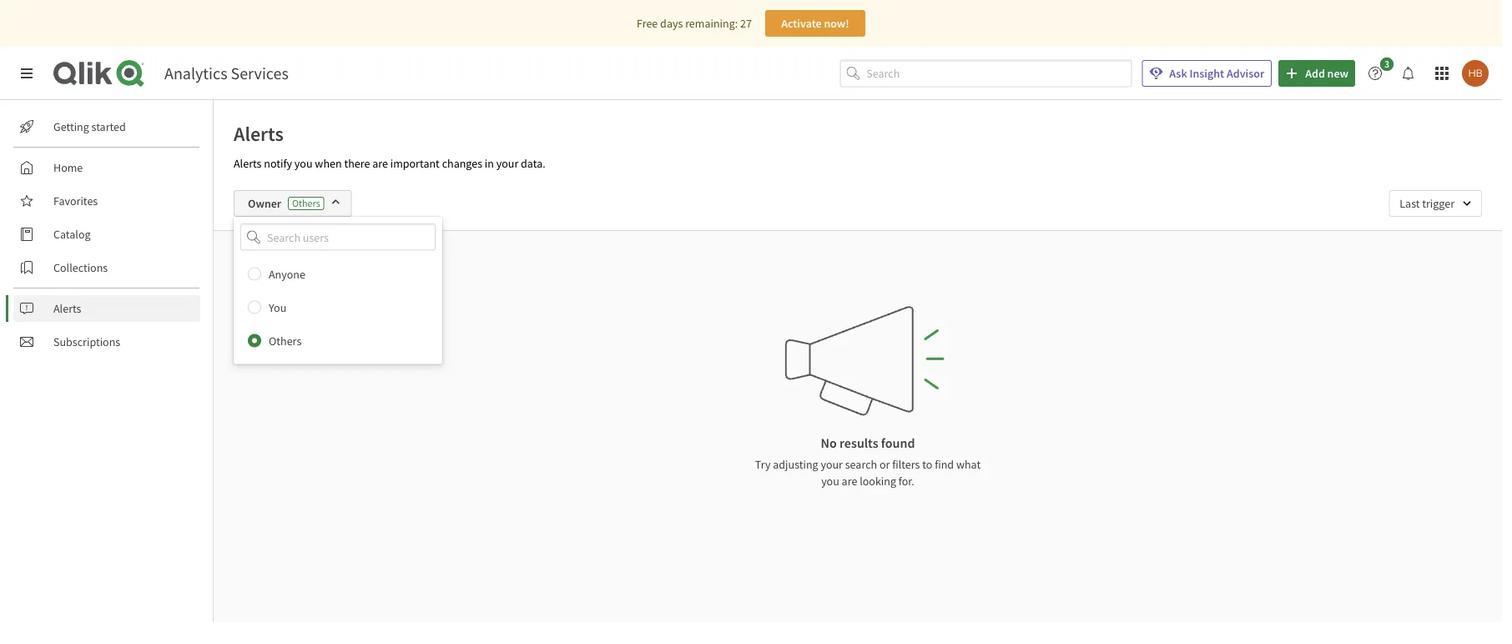 Task type: vqa. For each thing, say whether or not it's contained in the screenshot.
ALERTS NOTIFY YOU WHEN THERE ARE IMPORTANT CHANGES IN YOUR DATA.
yes



Task type: locate. For each thing, give the bounding box(es) containing it.
you
[[294, 156, 313, 171], [821, 474, 839, 489]]

there
[[344, 156, 370, 171]]

others
[[297, 258, 329, 273]]

add new
[[1305, 66, 1349, 81]]

services
[[231, 63, 289, 84]]

ask insight advisor button
[[1142, 60, 1272, 87]]

your right in
[[496, 156, 518, 171]]

others right owner at the top of the page
[[292, 197, 320, 210]]

2 vertical spatial alerts
[[53, 301, 81, 316]]

your down no
[[821, 457, 843, 472]]

are right there
[[372, 156, 388, 171]]

for.
[[899, 474, 915, 489]]

you down no
[[821, 474, 839, 489]]

free
[[637, 16, 658, 31]]

now!
[[824, 16, 849, 31]]

0 vertical spatial your
[[496, 156, 518, 171]]

add new button
[[1279, 60, 1355, 87]]

None field
[[234, 224, 442, 251]]

others
[[292, 197, 320, 210], [269, 333, 301, 349]]

alerts
[[234, 121, 284, 146], [234, 156, 262, 171], [53, 301, 81, 316]]

close sidebar menu image
[[20, 67, 33, 80]]

try
[[755, 457, 771, 472]]

found
[[881, 435, 915, 451]]

last trigger
[[1400, 196, 1455, 211]]

1 vertical spatial alerts
[[234, 156, 262, 171]]

activate now! link
[[765, 10, 865, 37]]

1 vertical spatial others
[[269, 333, 301, 349]]

what
[[956, 457, 981, 472]]

3 button
[[1362, 58, 1399, 87]]

results
[[840, 435, 878, 451]]

0 vertical spatial are
[[372, 156, 388, 171]]

insight
[[1190, 66, 1224, 81]]

when
[[315, 156, 342, 171]]

adjusting
[[773, 457, 818, 472]]

are down search
[[842, 474, 857, 489]]

alerts left notify
[[234, 156, 262, 171]]

are
[[372, 156, 388, 171], [842, 474, 857, 489]]

howard brown image
[[1462, 60, 1489, 87]]

catalog
[[53, 227, 91, 242]]

0 horizontal spatial your
[[496, 156, 518, 171]]

find
[[935, 457, 954, 472]]

collections
[[53, 260, 108, 275]]

your
[[496, 156, 518, 171], [821, 457, 843, 472]]

getting
[[53, 119, 89, 134]]

alerts up subscriptions
[[53, 301, 81, 316]]

1 horizontal spatial are
[[842, 474, 857, 489]]

others down the you
[[269, 333, 301, 349]]

by
[[283, 258, 295, 273]]

Search users text field
[[264, 224, 416, 251]]

1 horizontal spatial you
[[821, 474, 839, 489]]

owner option group
[[234, 258, 442, 358]]

1 vertical spatial your
[[821, 457, 843, 472]]

ask insight advisor
[[1169, 66, 1264, 81]]

favorites
[[53, 194, 98, 209]]

Search text field
[[866, 60, 1132, 87]]

owned by others button
[[234, 251, 349, 280]]

important
[[390, 156, 440, 171]]

home link
[[13, 154, 200, 181]]

alerts up notify
[[234, 121, 284, 146]]

1 vertical spatial are
[[842, 474, 857, 489]]

1 horizontal spatial your
[[821, 457, 843, 472]]

free days remaining: 27
[[637, 16, 752, 31]]

you left when
[[294, 156, 313, 171]]

navigation pane element
[[0, 107, 213, 362]]

alerts link
[[13, 295, 200, 322]]

to
[[922, 457, 932, 472]]

others inside owner "option group"
[[269, 333, 301, 349]]

0 vertical spatial you
[[294, 156, 313, 171]]

1 vertical spatial you
[[821, 474, 839, 489]]



Task type: describe. For each thing, give the bounding box(es) containing it.
analytics
[[164, 63, 227, 84]]

activate now!
[[781, 16, 849, 31]]

3
[[1384, 58, 1390, 71]]

started
[[91, 119, 126, 134]]

analytics services element
[[164, 63, 289, 84]]

searchbar element
[[840, 60, 1132, 87]]

last
[[1400, 196, 1420, 211]]

you
[[269, 300, 286, 315]]

days
[[660, 16, 683, 31]]

filters region
[[214, 177, 1502, 364]]

0 horizontal spatial you
[[294, 156, 313, 171]]

no results found try adjusting your search or filters to find what you are looking for.
[[755, 435, 981, 489]]

are inside the no results found try adjusting your search or filters to find what you are looking for.
[[842, 474, 857, 489]]

advisor
[[1227, 66, 1264, 81]]

trigger
[[1422, 196, 1455, 211]]

analytics services
[[164, 63, 289, 84]]

alerts inside navigation pane element
[[53, 301, 81, 316]]

0 vertical spatial alerts
[[234, 121, 284, 146]]

you inside the no results found try adjusting your search or filters to find what you are looking for.
[[821, 474, 839, 489]]

getting started link
[[13, 113, 200, 140]]

ask
[[1169, 66, 1187, 81]]

search
[[845, 457, 877, 472]]

new
[[1327, 66, 1349, 81]]

Last trigger field
[[1389, 190, 1482, 217]]

anyone
[[269, 267, 305, 282]]

home
[[53, 160, 83, 175]]

owned
[[245, 258, 280, 273]]

looking
[[860, 474, 896, 489]]

owned by others
[[245, 258, 329, 273]]

subscriptions
[[53, 335, 120, 350]]

no
[[821, 435, 837, 451]]

getting started
[[53, 119, 126, 134]]

27
[[740, 16, 752, 31]]

0 horizontal spatial are
[[372, 156, 388, 171]]

catalog link
[[13, 221, 200, 248]]

owner
[[248, 196, 281, 211]]

changes
[[442, 156, 482, 171]]

collections link
[[13, 255, 200, 281]]

favorites link
[[13, 188, 200, 214]]

your inside the no results found try adjusting your search or filters to find what you are looking for.
[[821, 457, 843, 472]]

in
[[485, 156, 494, 171]]

alerts notify you when there are important changes in your data.
[[234, 156, 545, 171]]

0 vertical spatial others
[[292, 197, 320, 210]]

remaining:
[[685, 16, 738, 31]]

notify
[[264, 156, 292, 171]]

data.
[[521, 156, 545, 171]]

subscriptions link
[[13, 329, 200, 355]]

activate
[[781, 16, 822, 31]]

or
[[880, 457, 890, 472]]

add
[[1305, 66, 1325, 81]]

filters
[[892, 457, 920, 472]]



